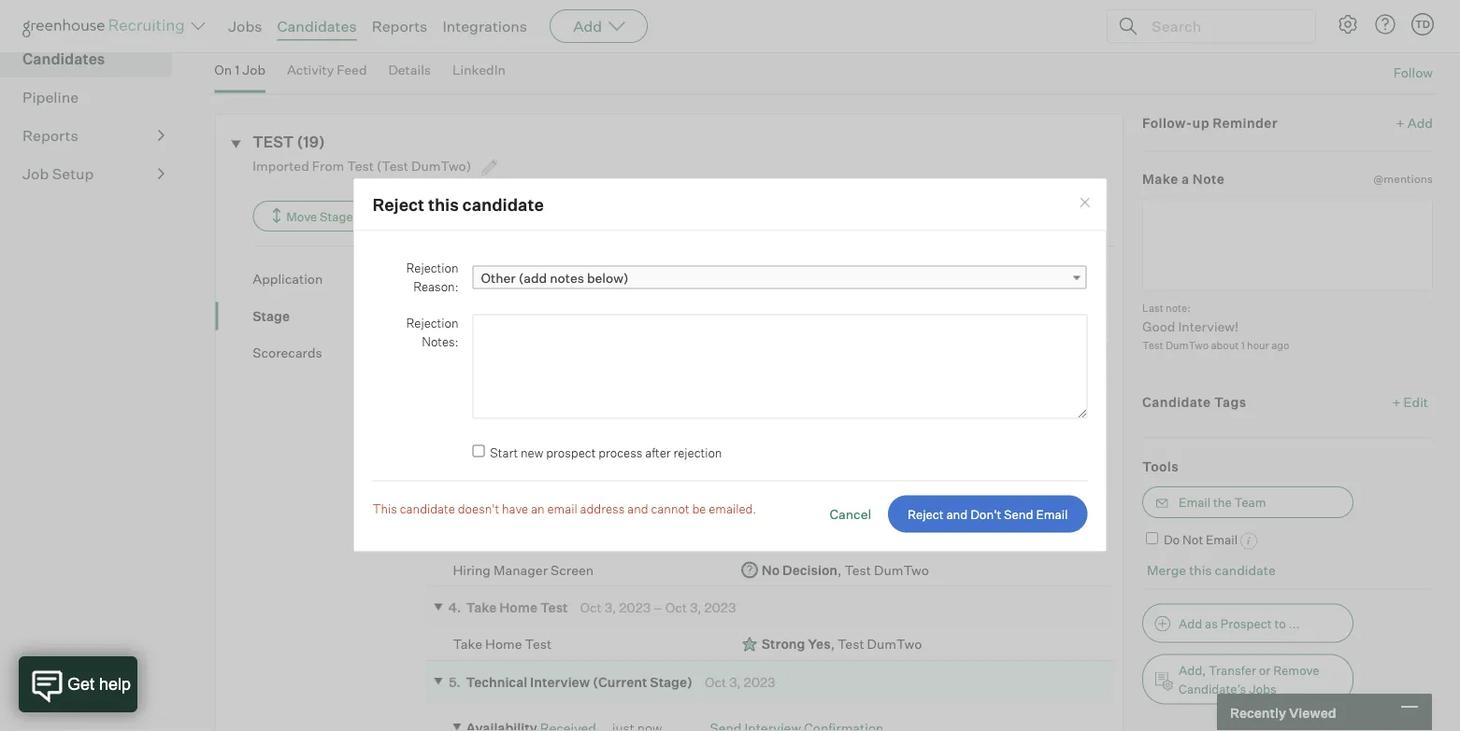 Task type: vqa. For each thing, say whether or not it's contained in the screenshot.
candidate to the top
yes



Task type: describe. For each thing, give the bounding box(es) containing it.
(test
[[377, 158, 408, 174]]

move stage button
[[253, 201, 373, 232]]

scorecards link
[[253, 344, 425, 363]]

dumtwo)
[[411, 158, 471, 174]]

on
[[651, 283, 666, 300]]

, for strong yes
[[831, 637, 835, 653]]

this candidate doesn't have an email address and cannot be emailed.
[[373, 502, 756, 517]]

oct right sep
[[847, 283, 869, 300]]

email inside 'button'
[[1179, 496, 1211, 511]]

5. technical interview (current stage)
[[449, 675, 693, 691]]

reject button
[[380, 201, 470, 232]]

as
[[1205, 617, 1218, 632]]

this
[[373, 502, 397, 517]]

1 vertical spatial reports link
[[22, 125, 165, 147]]

+ add link
[[1396, 114, 1433, 132]]

follow
[[1393, 65, 1433, 81]]

application for application review
[[453, 320, 523, 336]]

candidate's
[[1179, 682, 1246, 697]]

tags
[[1214, 394, 1247, 411]]

1 vertical spatial stage
[[253, 308, 290, 325]]

dumtwo right yes
[[867, 637, 922, 653]]

follow-up reminder
[[1142, 115, 1278, 131]]

0 horizontal spatial candidate
[[400, 502, 455, 517]]

new
[[521, 446, 543, 461]]

2 interviews from the top
[[453, 499, 520, 516]]

feb
[[669, 283, 692, 300]]

add, transfer or remove candidate's jobs
[[1179, 664, 1319, 697]]

0 vertical spatial reports link
[[372, 17, 428, 36]]

application review
[[453, 320, 570, 336]]

rejection for reason:
[[406, 261, 459, 276]]

oct 3, 2023
[[705, 675, 776, 691]]

follow link
[[1393, 64, 1433, 82]]

tools
[[1142, 459, 1179, 475]]

technical
[[466, 675, 527, 691]]

hiring
[[453, 563, 491, 579]]

start new prospect process after rejection
[[490, 446, 722, 461]]

integrations link
[[443, 17, 527, 36]]

last note: good interview! test dumtwo               about 1 hour               ago
[[1142, 302, 1289, 352]]

interview!
[[1178, 319, 1239, 335]]

add for add
[[573, 17, 602, 36]]

setup
[[52, 165, 94, 184]]

td button
[[1412, 13, 1434, 36]]

, test dumtwo
[[831, 531, 922, 547]]

oct up 'stage)'
[[665, 600, 687, 617]]

dumtwo down , test dumtwo
[[874, 563, 929, 579]]

do not email
[[1164, 533, 1238, 548]]

integrations
[[443, 17, 527, 36]]

candidate for reject this candidate
[[462, 194, 544, 215]]

dumtwo inside the "last note: good interview! test dumtwo               about 1 hour               ago"
[[1166, 340, 1209, 352]]

prospect
[[1221, 617, 1272, 632]]

holding tank
[[466, 357, 553, 374]]

be
[[692, 502, 706, 517]]

4.
[[448, 600, 461, 617]]

after
[[645, 446, 671, 461]]

viewed
[[1289, 705, 1336, 721]]

merge this candidate
[[1147, 563, 1276, 579]]

rejection
[[673, 446, 722, 461]]

0 vertical spatial take
[[466, 600, 497, 617]]

merge
[[1147, 563, 1186, 579]]

test
[[253, 133, 294, 152]]

other (add notes below) link
[[473, 266, 1087, 290]]

note:
[[1166, 302, 1191, 315]]

td
[[1415, 18, 1430, 30]]

process
[[598, 446, 643, 461]]

cancel
[[830, 506, 871, 523]]

0 horizontal spatial and
[[627, 502, 648, 517]]

no decision image
[[741, 562, 758, 580]]

2 15, from the left
[[782, 283, 798, 300]]

jobs inside add, transfer or remove candidate's jobs
[[1249, 682, 1277, 697]]

candidate
[[1142, 394, 1211, 411]]

(current
[[593, 675, 647, 691]]

test down , test dumtwo
[[845, 563, 871, 579]]

1 inside the "last note: good interview! test dumtwo               about 1 hour               ago"
[[1241, 340, 1245, 352]]

1 vertical spatial job
[[22, 165, 49, 184]]

recently
[[1230, 705, 1286, 721]]

strong yes , test dumtwo
[[762, 637, 922, 653]]

stage)
[[650, 675, 693, 691]]

1 vertical spatial screen
[[551, 563, 594, 579]]

do
[[1164, 533, 1180, 548]]

0 vertical spatial screen
[[543, 463, 588, 479]]

1 vertical spatial home
[[485, 637, 522, 653]]

reject for reject and don't send email
[[908, 507, 944, 522]]

0 horizontal spatial reports
[[22, 127, 78, 146]]

sourcing
[[22, 12, 86, 31]]

jobs link
[[228, 17, 262, 36]]

pipeline
[[22, 89, 79, 107]]

none text field inside 'reject this candidate' dialog
[[473, 315, 1088, 420]]

email the team
[[1179, 496, 1266, 511]]

pipeline link
[[22, 87, 165, 109]]

0 vertical spatial review
[[542, 283, 588, 300]]

email right not
[[1206, 533, 1238, 548]]

a for make
[[1182, 171, 1190, 188]]

email
[[547, 502, 577, 517]]

transfer
[[1209, 664, 1256, 679]]

imported
[[253, 158, 309, 174]]

sourcing link
[[22, 10, 165, 32]]

close image
[[1077, 196, 1092, 211]]

linkedin link
[[452, 62, 506, 90]]

application for application
[[253, 271, 323, 288]]

add for add as prospect to ...
[[1179, 617, 1202, 632]]

remove
[[1273, 664, 1319, 679]]

add as prospect to ... button
[[1142, 605, 1354, 644]]

edit
[[1404, 394, 1428, 411]]

or
[[1259, 664, 1271, 679]]

oct down start new prospect process after rejection
[[600, 463, 621, 479]]

linkedin
[[452, 62, 506, 78]]

+ add
[[1396, 115, 1433, 131]]

notes
[[550, 270, 584, 286]]

@mentions
[[1374, 172, 1433, 186]]

good
[[1142, 319, 1175, 335]]

1 15, from the left
[[695, 283, 711, 300]]

4. take home test oct 3, 2023 – oct 3, 2023
[[448, 600, 736, 617]]

reason:
[[413, 279, 459, 294]]

reject and don't send email link
[[888, 496, 1088, 534]]

on
[[214, 62, 232, 78]]



Task type: locate. For each thing, give the bounding box(es) containing it.
(add
[[519, 270, 547, 286]]

0 horizontal spatial reports link
[[22, 125, 165, 147]]

None text field
[[473, 315, 1088, 420]]

test up interview
[[525, 637, 552, 653]]

0 horizontal spatial –
[[654, 600, 662, 617]]

stage link
[[253, 307, 425, 326]]

1 horizontal spatial candidates
[[277, 17, 357, 36]]

1 vertical spatial 1
[[1241, 340, 1245, 352]]

screen up 4. take home test oct 3, 2023 – oct 3, 2023
[[551, 563, 594, 579]]

1 vertical spatial candidates link
[[22, 48, 165, 71]]

test
[[347, 158, 374, 174], [1142, 340, 1163, 352], [838, 531, 864, 547], [845, 563, 871, 579], [540, 600, 568, 617], [525, 637, 552, 653], [838, 637, 864, 653]]

Do Not Email checkbox
[[1146, 533, 1158, 545]]

interview
[[530, 675, 590, 691]]

reports link down pipeline link
[[22, 125, 165, 147]]

2 vertical spatial –
[[654, 600, 662, 617]]

add for add a headline
[[214, 23, 240, 39]]

reports down pipeline
[[22, 127, 78, 146]]

, for no decision
[[838, 563, 842, 579]]

+ left edit
[[1392, 394, 1401, 411]]

reject up , test dumtwo
[[908, 507, 944, 522]]

0 vertical spatial ,
[[831, 531, 835, 547]]

, right strong on the bottom of page
[[831, 637, 835, 653]]

cannot
[[651, 502, 689, 517]]

take down 4.
[[453, 637, 482, 653]]

None text field
[[1142, 198, 1433, 291]]

2 vertical spatial ,
[[831, 637, 835, 653]]

move
[[286, 209, 317, 224]]

1 vertical spatial –
[[673, 463, 682, 479]]

home down 'manager' at the bottom of page
[[499, 600, 537, 617]]

candidates link down the greenhouse recruiting image
[[22, 48, 165, 71]]

2 horizontal spatial –
[[836, 283, 845, 300]]

headline
[[253, 23, 305, 39]]

candidate right this
[[400, 502, 455, 517]]

–
[[836, 283, 845, 300], [673, 463, 682, 479], [654, 600, 662, 617]]

1 vertical spatial a
[[1182, 171, 1190, 188]]

this down dumtwo)
[[428, 194, 459, 215]]

rejection up reason:
[[406, 261, 459, 276]]

reject inside button
[[414, 209, 450, 224]]

1 horizontal spatial –
[[673, 463, 682, 479]]

add inside button
[[1179, 617, 1202, 632]]

test down good
[[1142, 340, 1163, 352]]

sep
[[755, 283, 779, 300]]

@mentions link
[[1374, 170, 1433, 189]]

jobs
[[228, 17, 262, 36], [1249, 682, 1277, 697]]

reject for reject
[[414, 209, 450, 224]]

interviews down holding
[[453, 394, 520, 410]]

interviews down preliminary
[[453, 499, 520, 516]]

application up holding
[[453, 320, 523, 336]]

screen down prospect
[[543, 463, 588, 479]]

strong yes image
[[741, 636, 758, 655]]

candidate for merge this candidate
[[1215, 563, 1276, 579]]

1 vertical spatial candidate
[[400, 502, 455, 517]]

1 horizontal spatial this
[[1189, 563, 1212, 579]]

0 vertical spatial a
[[243, 23, 250, 39]]

15, right feb
[[695, 283, 711, 300]]

1 vertical spatial +
[[1392, 394, 1401, 411]]

email the team button
[[1142, 487, 1354, 519]]

1 horizontal spatial a
[[1182, 171, 1190, 188]]

add as prospect to ...
[[1179, 617, 1300, 632]]

note
[[1193, 171, 1225, 188]]

+ for + add
[[1396, 115, 1405, 131]]

candidates link up activity
[[277, 17, 357, 36]]

Start new prospect process after rejection checkbox
[[473, 446, 485, 458]]

1 left hour
[[1241, 340, 1245, 352]]

candidate
[[462, 194, 544, 215], [400, 502, 455, 517], [1215, 563, 1276, 579]]

0 vertical spatial stage
[[320, 209, 353, 224]]

1 horizontal spatial jobs
[[1249, 682, 1277, 697]]

1 horizontal spatial 15,
[[782, 283, 798, 300]]

scorecards
[[253, 345, 322, 362]]

activity feed link
[[287, 62, 367, 90]]

dumtwo
[[1166, 340, 1209, 352], [867, 531, 922, 547], [874, 563, 929, 579], [867, 637, 922, 653]]

email inside 'reject this candidate' dialog
[[1036, 507, 1068, 522]]

candidates link for sourcing link
[[22, 48, 165, 71]]

take right 4.
[[466, 600, 497, 617]]

1 vertical spatial reports
[[22, 127, 78, 146]]

– down rejection
[[673, 463, 682, 479]]

and left don't
[[946, 507, 968, 522]]

1.
[[450, 283, 459, 300]]

1 horizontal spatial reports link
[[372, 17, 428, 36]]

reject down dumtwo)
[[414, 209, 450, 224]]

, down , test dumtwo
[[838, 563, 842, 579]]

up
[[1192, 115, 1210, 131]]

candidate down dumtwo)
[[462, 194, 544, 215]]

0 vertical spatial rejection
[[406, 261, 459, 276]]

jobs down or
[[1249, 682, 1277, 697]]

application
[[253, 271, 323, 288], [466, 283, 539, 300], [453, 320, 523, 336]]

oct up 5. technical interview (current stage)
[[580, 600, 602, 617]]

0 vertical spatial candidates link
[[277, 17, 357, 36]]

activity
[[287, 62, 334, 78]]

1 vertical spatial ,
[[838, 563, 842, 579]]

1 right on
[[235, 62, 240, 78]]

jobs up on 1 job
[[228, 17, 262, 36]]

configure image
[[1337, 13, 1359, 36]]

0 horizontal spatial stage
[[253, 308, 290, 325]]

5.
[[449, 675, 461, 691]]

1 vertical spatial jobs
[[1249, 682, 1277, 697]]

rejection reason:
[[406, 261, 459, 294]]

15, right sep
[[782, 283, 798, 300]]

rejection for notes:
[[406, 316, 459, 331]]

preliminary
[[466, 463, 540, 479]]

application up application review
[[466, 283, 539, 300]]

details link
[[388, 62, 431, 90]]

2 rejection from the top
[[406, 316, 459, 331]]

yes
[[808, 637, 831, 653]]

hiring manager screen
[[453, 563, 594, 579]]

dumtwo down cancel
[[867, 531, 922, 547]]

0 vertical spatial candidate
[[462, 194, 544, 215]]

+ for + edit
[[1392, 394, 1401, 411]]

1
[[235, 62, 240, 78], [1241, 340, 1245, 352]]

greenhouse recruiting image
[[22, 15, 191, 37]]

stage inside button
[[320, 209, 353, 224]]

an
[[531, 502, 545, 517]]

0 vertical spatial +
[[1396, 115, 1405, 131]]

test down hiring manager screen
[[540, 600, 568, 617]]

– right sep
[[836, 283, 845, 300]]

1 interviews from the top
[[453, 394, 520, 410]]

|
[[748, 283, 752, 300]]

on 1 job
[[214, 62, 266, 78]]

review left applied
[[542, 283, 588, 300]]

1 horizontal spatial stage
[[320, 209, 353, 224]]

this for reject
[[428, 194, 459, 215]]

0 horizontal spatial job
[[22, 165, 49, 184]]

reject down (test
[[373, 194, 425, 215]]

candidates up activity
[[277, 17, 357, 36]]

0 vertical spatial home
[[499, 600, 537, 617]]

a left headline
[[243, 23, 250, 39]]

0 horizontal spatial 15,
[[695, 283, 711, 300]]

+ down 'follow'
[[1396, 115, 1405, 131]]

candidates down sourcing
[[22, 50, 105, 69]]

stage up scorecards
[[253, 308, 290, 325]]

review up tank
[[526, 320, 570, 336]]

this inside dialog
[[428, 194, 459, 215]]

1 vertical spatial review
[[526, 320, 570, 336]]

dumtwo down interview!
[[1166, 340, 1209, 352]]

candidates link for jobs link
[[277, 17, 357, 36]]

– up 'stage)'
[[654, 600, 662, 617]]

candidate tags
[[1142, 394, 1247, 411]]

oct right 'stage)'
[[705, 675, 727, 691]]

reject for reject this candidate
[[373, 194, 425, 215]]

1 horizontal spatial candidate
[[462, 194, 544, 215]]

on 1 job link
[[214, 62, 266, 90]]

add a headline
[[214, 23, 305, 39]]

notes:
[[422, 334, 459, 349]]

1 horizontal spatial and
[[946, 507, 968, 522]]

3,
[[872, 283, 884, 300], [624, 463, 636, 479], [709, 463, 721, 479], [605, 600, 616, 617], [690, 600, 701, 617], [729, 675, 741, 691]]

application up stage link
[[253, 271, 323, 288]]

0 vertical spatial 1
[[235, 62, 240, 78]]

1 vertical spatial take
[[453, 637, 482, 653]]

0 vertical spatial job
[[242, 62, 266, 78]]

0 horizontal spatial jobs
[[228, 17, 262, 36]]

doesn't
[[458, 502, 499, 517]]

1 rejection from the top
[[406, 261, 459, 276]]

, down cancel link
[[831, 531, 835, 547]]

0 horizontal spatial this
[[428, 194, 459, 215]]

test down cancel link
[[838, 531, 864, 547]]

Search text field
[[1147, 13, 1298, 40]]

strong
[[762, 637, 805, 653]]

cancel link
[[830, 506, 871, 523]]

add,
[[1179, 664, 1206, 679]]

reminder
[[1213, 115, 1278, 131]]

take home test
[[453, 637, 552, 653]]

and left cannot
[[627, 502, 648, 517]]

make a note
[[1142, 171, 1225, 188]]

1 vertical spatial rejection
[[406, 316, 459, 331]]

add, transfer or remove candidate's jobs button
[[1142, 655, 1354, 706]]

15,
[[695, 283, 711, 300], [782, 283, 798, 300]]

application inside application link
[[253, 271, 323, 288]]

0 horizontal spatial candidates
[[22, 50, 105, 69]]

email left the
[[1179, 496, 1211, 511]]

oct
[[847, 283, 869, 300], [600, 463, 621, 479], [685, 463, 707, 479], [580, 600, 602, 617], [665, 600, 687, 617], [705, 675, 727, 691]]

not
[[1182, 533, 1203, 548]]

reject
[[373, 194, 425, 215], [414, 209, 450, 224], [908, 507, 944, 522]]

test right yes
[[838, 637, 864, 653]]

activity feed
[[287, 62, 367, 78]]

this for merge
[[1189, 563, 1212, 579]]

merge this candidate link
[[1147, 563, 1276, 579]]

0 vertical spatial jobs
[[228, 17, 262, 36]]

0 horizontal spatial a
[[243, 23, 250, 39]]

test left (test
[[347, 158, 374, 174]]

prospect
[[546, 446, 596, 461]]

1 vertical spatial candidates
[[22, 50, 105, 69]]

no
[[762, 563, 780, 579]]

reports
[[372, 17, 428, 36], [22, 127, 78, 146]]

reports link up details
[[372, 17, 428, 36]]

0 horizontal spatial candidates link
[[22, 48, 165, 71]]

0 vertical spatial interviews
[[453, 394, 520, 410]]

stage right "move"
[[320, 209, 353, 224]]

1 vertical spatial interviews
[[453, 499, 520, 516]]

recently viewed
[[1230, 705, 1336, 721]]

1 horizontal spatial reports
[[372, 17, 428, 36]]

rejection up notes:
[[406, 316, 459, 331]]

test (19)
[[253, 133, 325, 152]]

a left note on the right of page
[[1182, 171, 1190, 188]]

take
[[466, 600, 497, 617], [453, 637, 482, 653]]

2 vertical spatial candidate
[[1215, 563, 1276, 579]]

send
[[1004, 507, 1034, 522]]

0 vertical spatial –
[[836, 283, 845, 300]]

oct down rejection
[[685, 463, 707, 479]]

move stage
[[286, 209, 353, 224]]

candidate up prospect
[[1215, 563, 1276, 579]]

home up technical
[[485, 637, 522, 653]]

this down do not email at right bottom
[[1189, 563, 1212, 579]]

start
[[490, 446, 518, 461]]

0 horizontal spatial 1
[[235, 62, 240, 78]]

add inside popup button
[[573, 17, 602, 36]]

0 vertical spatial reports
[[372, 17, 428, 36]]

...
[[1289, 617, 1300, 632]]

1 horizontal spatial 1
[[1241, 340, 1245, 352]]

application link
[[253, 270, 425, 289]]

job setup link
[[22, 163, 165, 186]]

test inside the "last note: good interview! test dumtwo               about 1 hour               ago"
[[1142, 340, 1163, 352]]

2 horizontal spatial candidate
[[1215, 563, 1276, 579]]

reports up details
[[372, 17, 428, 36]]

rejection
[[406, 261, 459, 276], [406, 316, 459, 331]]

1 horizontal spatial candidates link
[[277, 17, 357, 36]]

0 vertical spatial this
[[428, 194, 459, 215]]

job left setup
[[22, 165, 49, 184]]

0 vertical spatial candidates
[[277, 17, 357, 36]]

+ edit link
[[1388, 390, 1433, 415]]

(19)
[[297, 133, 325, 152]]

1 vertical spatial this
[[1189, 563, 1212, 579]]

follow-
[[1142, 115, 1192, 131]]

job right on
[[242, 62, 266, 78]]

a for add
[[243, 23, 250, 39]]

reject this candidate dialog
[[353, 179, 1107, 553]]

1 horizontal spatial job
[[242, 62, 266, 78]]

preliminary screen oct 3, 2023 – oct 3, 2023
[[466, 463, 756, 479]]

email right send at right bottom
[[1036, 507, 1068, 522]]



